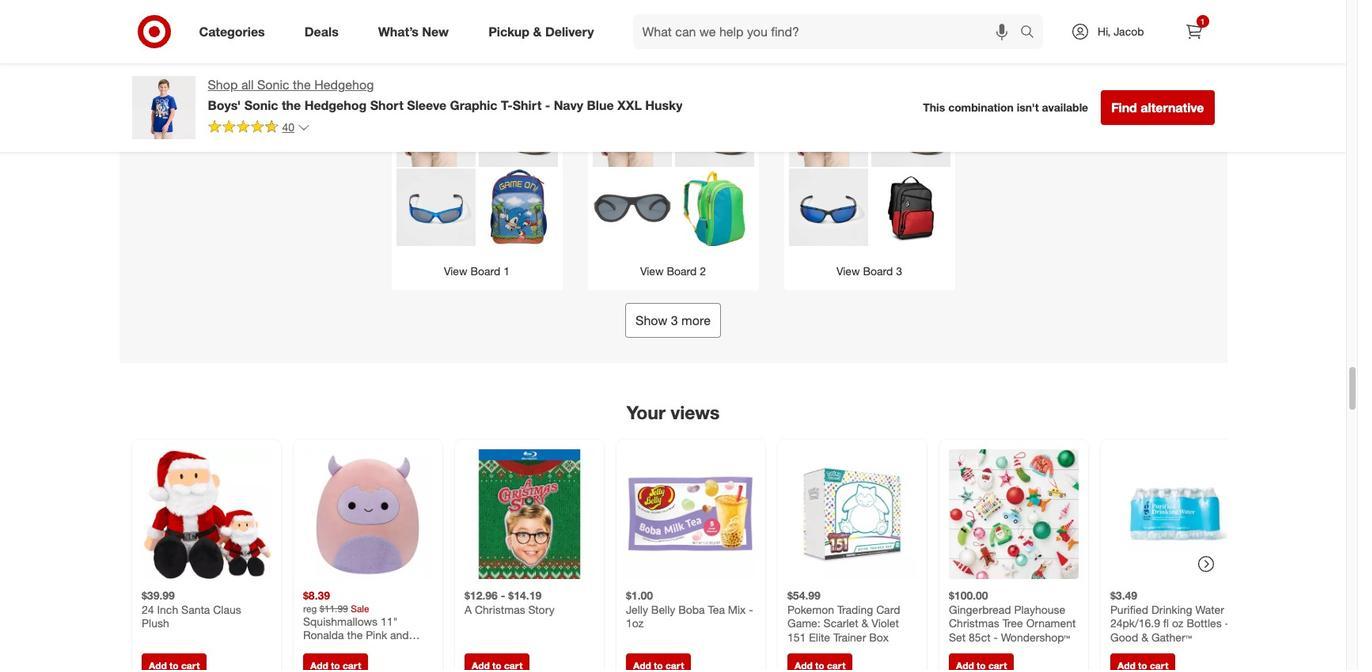 Task type: describe. For each thing, give the bounding box(es) containing it.
t-
[[501, 97, 513, 113]]

a christmas story image
[[464, 450, 594, 579]]

trading
[[837, 603, 873, 616]]

1oz
[[626, 617, 644, 630]]

purified
[[1110, 603, 1148, 616]]

board for 1
[[471, 264, 501, 278]]

pokemon trading card game: scarlet & violet 151 elite trainer box image
[[787, 450, 917, 579]]

3 inside button
[[896, 264, 903, 278]]

exclusive)
[[340, 656, 389, 670]]

$1.00 jelly belly boba tea mix - 1oz
[[626, 589, 753, 630]]

tea
[[708, 603, 725, 616]]

hi,
[[1098, 25, 1111, 38]]

boba
[[678, 603, 705, 616]]

ronalda
[[303, 628, 344, 642]]

1 vertical spatial sonic
[[244, 97, 278, 113]]

board for 2
[[667, 264, 697, 278]]

- inside $12.96 - $14.19 a christmas story
[[501, 589, 505, 602]]

$39.99
[[141, 589, 174, 602]]

reg
[[303, 603, 317, 615]]

squishmallows 11" ronalda the pink and purple yeti plush toy (target exclusive) image
[[303, 450, 433, 579]]

game:
[[787, 617, 820, 630]]

pink
[[366, 628, 387, 642]]

deals link
[[291, 14, 358, 49]]

image of boys' sonic the hedgehog short sleeve graphic t-shirt - navy blue xxl husky image
[[132, 76, 195, 139]]

available
[[1042, 101, 1089, 114]]

husky
[[646, 97, 683, 113]]

find
[[1112, 100, 1138, 116]]

graphic
[[450, 97, 498, 113]]

sleeve
[[407, 97, 447, 113]]

water
[[1195, 603, 1224, 616]]

(target
[[303, 656, 336, 670]]

view board 1 button
[[392, 2, 563, 291]]

toy
[[389, 642, 406, 656]]

what's
[[378, 23, 419, 39]]

$11.99
[[319, 603, 348, 615]]

1 inside button
[[504, 264, 510, 278]]

all
[[241, 77, 254, 93]]

gather™
[[1151, 630, 1192, 644]]

scarlet
[[823, 617, 858, 630]]

views
[[671, 401, 720, 424]]

$100.00 gingerbread playhouse christmas tree ornament set 85ct - wondershop™
[[949, 589, 1076, 644]]

40
[[282, 120, 295, 134]]

purified drinking water - 24pk/16.9 fl oz bottles - good & gather™ image
[[1110, 450, 1240, 579]]

bottles
[[1187, 617, 1222, 630]]

plush inside the "$8.39 reg $11.99 sale squishmallows 11" ronalda the pink and purple yeti plush toy (target exclusive)"
[[359, 642, 386, 656]]

85ct
[[969, 630, 990, 644]]

find alternative button
[[1101, 90, 1215, 125]]

sonic the hedgehog kids&#39; 16&#34; backpack - blue image
[[479, 169, 558, 248]]

view board 2 button
[[588, 2, 759, 291]]

0 vertical spatial 1
[[1201, 17, 1205, 26]]

$3.49
[[1110, 589, 1137, 602]]

trainer
[[833, 630, 866, 644]]

blue
[[587, 97, 614, 113]]

jelly belly boba tea mix - 1oz image
[[626, 450, 756, 579]]

boys&#39; damien boots - cat &#38; jack&#8482; navy blue 13 image for view board 2
[[675, 89, 754, 169]]

boys'
[[208, 97, 241, 113]]

volcom boys hardbound youth backpack image
[[871, 169, 950, 248]]

this
[[923, 101, 946, 114]]

$39.99 24 inch santa claus plush
[[141, 589, 241, 630]]

plush inside $39.99 24 inch santa claus plush
[[141, 617, 169, 630]]

$12.96 - $14.19 a christmas story
[[464, 589, 554, 616]]

good
[[1110, 630, 1138, 644]]

combination
[[949, 101, 1014, 114]]

story
[[528, 603, 554, 616]]

$1.00
[[626, 589, 653, 602]]

boys&#39; sonic the hedgehog short sleeve graphic t-shirt - navy blue xxl husky image for view board 2
[[553, 10, 711, 169]]

- inside '$100.00 gingerbread playhouse christmas tree ornament set 85ct - wondershop™'
[[994, 630, 998, 644]]

boys&#39; sonic the hedgehog short sleeve graphic t-shirt - navy blue xxl husky image for view board 3
[[749, 10, 908, 169]]

shop
[[208, 77, 238, 93]]

boys&#39; batman oval sunglasses - black image
[[789, 169, 868, 248]]

boys&#39; damien boots - cat &#38; jack&#8482; navy blue 13 image for view board 3
[[871, 89, 950, 169]]

wondershop™
[[1001, 630, 1070, 644]]

the for $8.39
[[347, 628, 363, 642]]

$54.99 pokemon trading card game: scarlet & violet 151 elite trainer box
[[787, 589, 900, 644]]

new
[[422, 23, 449, 39]]

categories link
[[186, 14, 285, 49]]

and
[[390, 628, 409, 642]]

2
[[700, 264, 706, 278]]

santa
[[181, 603, 210, 616]]

more
[[682, 313, 711, 329]]

pickup & delivery link
[[475, 14, 614, 49]]

151
[[787, 630, 806, 644]]

pickup & delivery
[[489, 23, 594, 39]]

view for view board 1
[[444, 264, 468, 278]]

your views
[[627, 401, 720, 424]]

mix
[[728, 603, 746, 616]]

search button
[[1013, 14, 1051, 52]]

what's new
[[378, 23, 449, 39]]

the for shop
[[282, 97, 301, 113]]

show
[[636, 313, 668, 329]]

deals
[[305, 23, 339, 39]]



Task type: vqa. For each thing, say whether or not it's contained in the screenshot.
Boba
yes



Task type: locate. For each thing, give the bounding box(es) containing it.
find alternative
[[1112, 100, 1205, 116]]

2 boys&#39; sonic the hedgehog short sleeve graphic t-shirt - navy blue xxl husky image from the left
[[553, 10, 711, 169]]

- right 85ct
[[994, 630, 998, 644]]

3 board from the left
[[863, 264, 893, 278]]

sonic the hedgehog modern vertical logo youth boys black sweatpants-medium image
[[871, 10, 950, 89]]

1 horizontal spatial 3
[[896, 264, 903, 278]]

0 horizontal spatial board
[[471, 264, 501, 278]]

short
[[370, 97, 404, 113]]

3 view from the left
[[837, 264, 860, 278]]

1 vertical spatial 1
[[504, 264, 510, 278]]

sale
[[350, 603, 369, 615]]

shirt
[[513, 97, 542, 113]]

board left 2
[[667, 264, 697, 278]]

view down 'boys&#39; sonic the hedgehog square sunglasses - blue' "image"
[[444, 264, 468, 278]]

claus
[[213, 603, 241, 616]]

sonic right all
[[257, 77, 289, 93]]

view board 2
[[640, 264, 706, 278]]

1 board from the left
[[471, 264, 501, 278]]

&
[[533, 23, 542, 39], [861, 617, 868, 630], [1141, 630, 1148, 644]]

view up the show
[[640, 264, 664, 278]]

2 horizontal spatial board
[[863, 264, 893, 278]]

& down 24pk/16.9
[[1141, 630, 1148, 644]]

0 vertical spatial 3
[[896, 264, 903, 278]]

hedgehog up short
[[314, 77, 374, 93]]

christmas up 85ct
[[949, 617, 999, 630]]

1 vertical spatial &
[[861, 617, 868, 630]]

$8.39 reg $11.99 sale squishmallows 11" ronalda the pink and purple yeti plush toy (target exclusive)
[[303, 589, 409, 670]]

hedgehog left short
[[305, 97, 367, 113]]

boys&#39; sonic the hedgehog short sleeve graphic t-shirt - navy blue xxl husky image
[[357, 10, 515, 169], [553, 10, 711, 169], [749, 10, 908, 169]]

- right bottles
[[1225, 617, 1229, 630]]

1 view from the left
[[444, 264, 468, 278]]

- left $14.19
[[501, 589, 505, 602]]

box
[[869, 630, 889, 644]]

alternative
[[1141, 100, 1205, 116]]

view down the boys&#39; batman oval sunglasses - black image at the top of the page
[[837, 264, 860, 278]]

2 horizontal spatial boys&#39; damien boots - cat &#38; jack&#8482; navy blue 13 image
[[871, 89, 950, 169]]

squishmallows
[[303, 615, 377, 628]]

1
[[1201, 17, 1205, 26], [504, 264, 510, 278]]

0 horizontal spatial christmas
[[475, 603, 525, 616]]

0 horizontal spatial 1
[[504, 264, 510, 278]]

view for view board 2
[[640, 264, 664, 278]]

0 horizontal spatial &
[[533, 23, 542, 39]]

2 board from the left
[[667, 264, 697, 278]]

this combination isn't available
[[923, 101, 1089, 114]]

boys&#39; damien boots - cat &#38; jack&#8482; navy blue 13 image for view board 1
[[479, 89, 558, 169]]

1 horizontal spatial plush
[[359, 642, 386, 656]]

categories
[[199, 23, 265, 39]]

gingerbread playhouse christmas tree ornament set 85ct - wondershop™ image
[[949, 450, 1079, 579]]

pickup
[[489, 23, 530, 39]]

0 vertical spatial &
[[533, 23, 542, 39]]

$12.96
[[464, 589, 497, 602]]

a
[[464, 603, 472, 616]]

the
[[293, 77, 311, 93], [282, 97, 301, 113], [347, 628, 363, 642]]

0 vertical spatial hedgehog
[[314, 77, 374, 93]]

$8.39
[[303, 589, 330, 602]]

1 horizontal spatial boys&#39; damien boots - cat &#38; jack&#8482; navy blue 13 image
[[675, 89, 754, 169]]

$100.00
[[949, 589, 988, 602]]

- right water
[[1227, 603, 1232, 616]]

gingerbread
[[949, 603, 1011, 616]]

0 horizontal spatial boys&#39; damien boots - cat &#38; jack&#8482; navy blue 13 image
[[479, 89, 558, 169]]

sonic up 40 link
[[244, 97, 278, 113]]

1 horizontal spatial view
[[640, 264, 664, 278]]

1 horizontal spatial &
[[861, 617, 868, 630]]

3 boys&#39; sonic the hedgehog short sleeve graphic t-shirt - navy blue xxl husky image from the left
[[749, 10, 908, 169]]

3 left more on the top right of the page
[[671, 313, 678, 329]]

- right shirt
[[545, 97, 551, 113]]

sonic the hedgehog little boys fleece 2 pack jogger pants blue / grey 4 image
[[675, 10, 754, 89]]

3 boys&#39; damien boots - cat &#38; jack&#8482; navy blue 13 image from the left
[[871, 89, 950, 169]]

0 vertical spatial the
[[293, 77, 311, 93]]

jelly
[[626, 603, 648, 616]]

1 boys&#39; sonic the hedgehog short sleeve graphic t-shirt - navy blue xxl husky image from the left
[[357, 10, 515, 169]]

2 horizontal spatial &
[[1141, 630, 1148, 644]]

babiators original children's aviator uv protection sunglasses  bendable flexible durable shatterproof baby safe - jet black - ages 0-2 image
[[593, 169, 672, 248]]

3 inside button
[[671, 313, 678, 329]]

0 horizontal spatial view
[[444, 264, 468, 278]]

1 right jacob
[[1201, 17, 1205, 26]]

view board 3 button
[[784, 2, 955, 291]]

search
[[1013, 25, 1051, 41]]

board down volcom boys hardbound youth backpack image
[[863, 264, 893, 278]]

show 3 more
[[636, 313, 711, 329]]

-
[[545, 97, 551, 113], [501, 589, 505, 602], [749, 603, 753, 616], [1227, 603, 1232, 616], [1225, 617, 1229, 630], [994, 630, 998, 644]]

1 down sonic the hedgehog kids&#39; 16&#34; backpack - blue image
[[504, 264, 510, 278]]

fl
[[1163, 617, 1169, 630]]

& down trading
[[861, 617, 868, 630]]

board down sonic the hedgehog kids&#39; 16&#34; backpack - blue image
[[471, 264, 501, 278]]

& inside pickup & delivery link
[[533, 23, 542, 39]]

isn't
[[1017, 101, 1039, 114]]

card
[[876, 603, 900, 616]]

the inside the "$8.39 reg $11.99 sale squishmallows 11" ronalda the pink and purple yeti plush toy (target exclusive)"
[[347, 628, 363, 642]]

0 vertical spatial plush
[[141, 617, 169, 630]]

christmas down $12.96
[[475, 603, 525, 616]]

1 vertical spatial the
[[282, 97, 301, 113]]

board
[[471, 264, 501, 278], [667, 264, 697, 278], [863, 264, 893, 278]]

0 horizontal spatial 3
[[671, 313, 678, 329]]

0 horizontal spatial boys&#39; sonic the hedgehog short sleeve graphic t-shirt - navy blue xxl husky image
[[357, 10, 515, 169]]

boys&#39; damien boots - cat &#38; jack&#8482; navy blue 13 image
[[479, 89, 558, 169], [675, 89, 754, 169], [871, 89, 950, 169]]

2 view from the left
[[640, 264, 664, 278]]

boys&#39; sonic the hedgehog square sunglasses - blue image
[[396, 169, 475, 248]]

1 horizontal spatial board
[[667, 264, 697, 278]]

oz
[[1172, 617, 1184, 630]]

24
[[141, 603, 154, 616]]

2 horizontal spatial boys&#39; sonic the hedgehog short sleeve graphic t-shirt - navy blue xxl husky image
[[749, 10, 908, 169]]

board for 3
[[863, 264, 893, 278]]

1 horizontal spatial christmas
[[949, 617, 999, 630]]

- right mix on the bottom of page
[[749, 603, 753, 616]]

yeti
[[338, 642, 356, 656]]

2 vertical spatial &
[[1141, 630, 1148, 644]]

hi, jacob
[[1098, 25, 1144, 38]]

elite
[[809, 630, 830, 644]]

$54.99
[[787, 589, 821, 602]]

christmas
[[475, 603, 525, 616], [949, 617, 999, 630]]

24 inch santa claus plush image
[[141, 450, 271, 579]]

11"
[[380, 615, 397, 628]]

1 boys&#39; damien boots - cat &#38; jack&#8482; navy blue 13 image from the left
[[479, 89, 558, 169]]

delivery
[[545, 23, 594, 39]]

shop all sonic the hedgehog boys' sonic the hedgehog short sleeve graphic t-shirt - navy blue xxl husky
[[208, 77, 683, 113]]

What can we help you find? suggestions appear below search field
[[633, 14, 1025, 49]]

2 vertical spatial the
[[347, 628, 363, 642]]

0 vertical spatial sonic
[[257, 77, 289, 93]]

view for view board 3
[[837, 264, 860, 278]]

$14.19
[[508, 589, 541, 602]]

boys&#39; sonic the hedgehog short sleeve graphic t-shirt - navy blue xxl husky image for view board 1
[[357, 10, 515, 169]]

inch
[[157, 603, 178, 616]]

christmas inside '$100.00 gingerbread playhouse christmas tree ornament set 85ct - wondershop™'
[[949, 617, 999, 630]]

1 vertical spatial 3
[[671, 313, 678, 329]]

hedgehog
[[314, 77, 374, 93], [305, 97, 367, 113]]

boys&#39; super-stretch slim fit jeans - cat &#38; jack&#8482; khaki 4 image
[[479, 10, 558, 89]]

1 vertical spatial hedgehog
[[305, 97, 367, 113]]

1 horizontal spatial 1
[[1201, 17, 1205, 26]]

3
[[896, 264, 903, 278], [671, 313, 678, 329]]

1 vertical spatial plush
[[359, 642, 386, 656]]

24pk/16.9
[[1110, 617, 1160, 630]]

& inside $54.99 pokemon trading card game: scarlet & violet 151 elite trainer box
[[861, 617, 868, 630]]

& inside the '$3.49 purified drinking water - 24pk/16.9 fl oz bottles - good & gather™'
[[1141, 630, 1148, 644]]

tree
[[1002, 617, 1023, 630]]

3 down volcom boys hardbound youth backpack image
[[896, 264, 903, 278]]

christmas inside $12.96 - $14.19 a christmas story
[[475, 603, 525, 616]]

set
[[949, 630, 966, 644]]

view board 3
[[837, 264, 903, 278]]

xxl
[[618, 97, 642, 113]]

- inside $1.00 jelly belly boba tea mix - 1oz
[[749, 603, 753, 616]]

40 link
[[208, 119, 310, 138]]

violet
[[871, 617, 899, 630]]

2 boys&#39; damien boots - cat &#38; jack&#8482; navy blue 13 image from the left
[[675, 89, 754, 169]]

your
[[627, 401, 666, 424]]

plush down the pink
[[359, 642, 386, 656]]

$3.49 purified drinking water - 24pk/16.9 fl oz bottles - good & gather™
[[1110, 589, 1232, 644]]

2 horizontal spatial view
[[837, 264, 860, 278]]

0 horizontal spatial plush
[[141, 617, 169, 630]]

& right pickup at the top left of the page
[[533, 23, 542, 39]]

show 3 more button
[[626, 303, 721, 338]]

navy
[[554, 97, 584, 113]]

1 horizontal spatial boys&#39; sonic the hedgehog short sleeve graphic t-shirt - navy blue xxl husky image
[[553, 10, 711, 169]]

plush down 24
[[141, 617, 169, 630]]

1 link
[[1177, 14, 1212, 49]]

ornament
[[1026, 617, 1076, 630]]

- inside shop all sonic the hedgehog boys' sonic the hedgehog short sleeve graphic t-shirt - navy blue xxl husky
[[545, 97, 551, 113]]

view board 1
[[444, 264, 510, 278]]

wildkin 15-inch kids backpack  elementary school travel (monster green) image
[[675, 169, 754, 248]]



